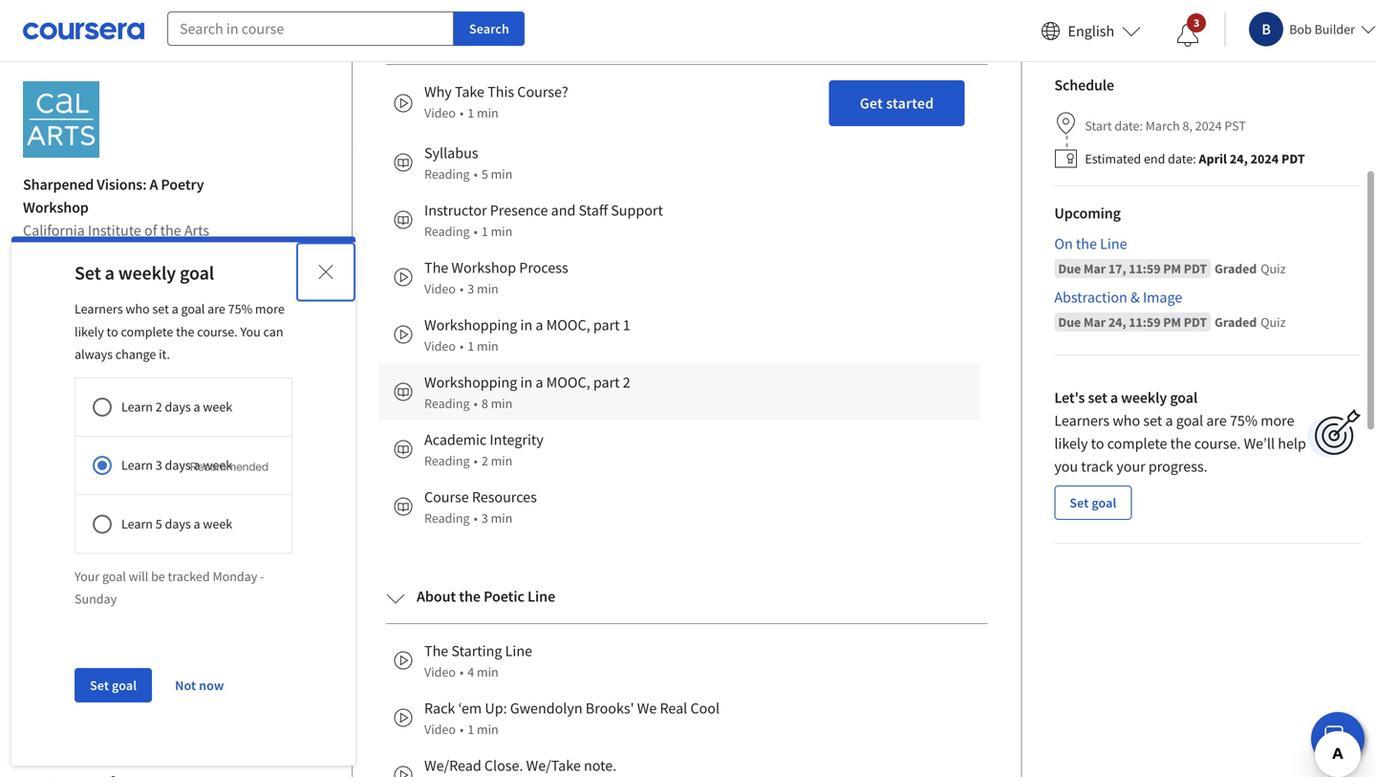 Task type: describe. For each thing, give the bounding box(es) containing it.
0 horizontal spatial 2024
[[1196, 117, 1222, 134]]

1 horizontal spatial set
[[1088, 388, 1108, 407]]

part for 1
[[594, 316, 620, 335]]

get
[[860, 94, 883, 113]]

close.
[[485, 756, 523, 775]]

likely for you
[[1055, 434, 1088, 453]]

3 inside course resources reading • 3 min
[[482, 510, 488, 527]]

will
[[129, 568, 148, 585]]

8
[[482, 395, 488, 412]]

5 for week 5
[[129, 482, 136, 501]]

1 vertical spatial weekly
[[1121, 388, 1167, 407]]

1 vertical spatial 2024
[[1251, 150, 1279, 167]]

week for learn 5 days a week
[[203, 515, 233, 532]]

bob
[[1290, 21, 1312, 38]]

progress.
[[1149, 457, 1208, 476]]

april
[[1199, 150, 1228, 167]]

starting
[[452, 641, 502, 661]]

english button
[[1034, 0, 1149, 62]]

who for change
[[126, 300, 150, 317]]

the starting line video • 4 min
[[424, 641, 533, 681]]

search button
[[454, 11, 525, 46]]

to for track
[[1091, 434, 1105, 453]]

we/read
[[424, 756, 482, 775]]

part for 2
[[594, 373, 620, 392]]

set a weekly goal
[[75, 261, 214, 285]]

we'll
[[1244, 434, 1275, 453]]

your
[[75, 568, 100, 585]]

• inside instructor presence and staff support reading • 1 min
[[474, 223, 478, 240]]

mar for the
[[1084, 260, 1106, 277]]

real
[[660, 699, 688, 718]]

reading inside 'workshopping in a mooc, part 2 reading • 8 min'
[[424, 395, 470, 412]]

1 vertical spatial set goal button
[[75, 668, 152, 703]]

pdt for line
[[1184, 260, 1207, 277]]

image
[[1143, 288, 1183, 307]]

about the poetic line
[[417, 587, 556, 606]]

sunday
[[75, 591, 117, 608]]

a inside workshopping in a mooc, part 1 video • 1 min
[[536, 316, 543, 335]]

change
[[115, 346, 156, 363]]

line for the
[[1100, 234, 1128, 253]]

show notifications image
[[1177, 24, 1200, 47]]

can
[[263, 323, 283, 340]]

weekly inside dialog
[[118, 261, 176, 285]]

min inside the starting line video • 4 min
[[477, 663, 499, 681]]

about
[[417, 587, 456, 606]]

poetry
[[161, 175, 204, 194]]

we/take
[[526, 756, 581, 775]]

week 1
[[91, 329, 136, 348]]

week 3
[[91, 405, 136, 424]]

reading inside academic integrity reading • 2 min
[[424, 452, 470, 469]]

set a weekly goal option group
[[75, 377, 293, 554]]

learn for learn 3 days a week
[[121, 457, 153, 474]]

we/read close. we/take note.
[[424, 756, 617, 775]]

a up learn 3 days a week
[[194, 398, 200, 415]]

learn 3 days a week
[[121, 457, 233, 474]]

week 6
[[91, 520, 136, 539]]

your
[[1117, 457, 1146, 476]]

graded for image
[[1215, 314, 1257, 331]]

days for 2
[[165, 398, 191, 415]]

instructor presence and staff support reading • 1 min
[[424, 201, 663, 240]]

it.
[[159, 346, 170, 363]]

workshop inside "sharpened visions: a poetry workshop california institute of the arts"
[[23, 198, 89, 217]]

week 4
[[91, 444, 136, 463]]

graded for line
[[1215, 260, 1257, 277]]

set a weekly goal dialog
[[11, 237, 356, 766]]

of
[[144, 221, 157, 240]]

close image
[[315, 260, 337, 283]]

the inside about the poetic line dropdown button
[[459, 587, 481, 606]]

set for track
[[1144, 411, 1163, 430]]

3 inside set a weekly goal option group
[[156, 457, 162, 474]]

let's set a weekly goal
[[1055, 388, 1198, 407]]

grades
[[46, 581, 93, 600]]

week 1 link
[[18, 319, 257, 358]]

6
[[129, 520, 136, 539]]

mooc, for 1
[[546, 316, 590, 335]]

a right let's
[[1111, 388, 1119, 407]]

be
[[151, 568, 165, 585]]

academic
[[424, 430, 487, 449]]

min inside academic integrity reading • 2 min
[[491, 452, 513, 469]]

1 inside instructor presence and staff support reading • 1 min
[[482, 223, 488, 240]]

search
[[469, 20, 510, 37]]

goal up learners who set a goal are 75% more likely to complete the course. we'll help you track your progress.
[[1170, 388, 1198, 407]]

due for abstraction
[[1059, 314, 1081, 331]]

learners who set a goal are 75% more likely to complete the course. we'll help you track your progress.
[[1055, 411, 1307, 476]]

3 inside dropdown button
[[1194, 15, 1200, 30]]

complete for your
[[1108, 434, 1168, 453]]

a up learn 5 days a week
[[194, 457, 200, 474]]

you
[[240, 323, 261, 340]]

goal inside 'learners who set a goal are 75% more likely to complete the course. you can always change it.'
[[181, 300, 205, 317]]

abstraction & image link
[[1055, 286, 1361, 309]]

'em
[[458, 699, 482, 718]]

set for change
[[152, 300, 169, 317]]

tracked
[[168, 568, 210, 585]]

complete for it.
[[121, 323, 173, 340]]

0 vertical spatial 4
[[129, 444, 136, 463]]

0 vertical spatial date:
[[1115, 117, 1143, 134]]

sharpened visions: a poetry workshop california institute of the arts
[[23, 175, 209, 240]]

to for change
[[107, 323, 118, 340]]

course. for we'll
[[1195, 434, 1241, 453]]

track
[[1081, 457, 1114, 476]]

let's
[[1055, 388, 1085, 407]]

material
[[97, 283, 151, 302]]

gwendolyn
[[510, 699, 583, 718]]

english
[[1068, 22, 1115, 41]]

due for on
[[1059, 260, 1081, 277]]

end
[[1144, 150, 1166, 167]]

• inside academic integrity reading • 2 min
[[474, 452, 478, 469]]

set for the bottom set goal button
[[90, 677, 109, 694]]

start
[[1085, 117, 1112, 134]]

min inside workshopping in a mooc, part 1 video • 1 min
[[477, 338, 499, 355]]

24, inside abstraction & image due mar 24, 11:59 pm pdt graded quiz
[[1109, 314, 1127, 331]]

min inside 'workshopping in a mooc, part 2 reading • 8 min'
[[491, 395, 513, 412]]

rack 'em up: gwendolyn brooks' we real cool video • 1 min
[[424, 699, 720, 738]]

note.
[[584, 756, 617, 775]]

week for week 1
[[91, 329, 126, 348]]

help center image
[[1327, 727, 1350, 750]]

• inside 'workshopping in a mooc, part 2 reading • 8 min'
[[474, 395, 478, 412]]

week for week 6
[[91, 520, 126, 539]]

course for course resources reading • 3 min
[[424, 488, 469, 507]]

rack
[[424, 699, 455, 718]]

sharpened
[[23, 175, 94, 194]]

a inside 'workshopping in a mooc, part 2 reading • 8 min'
[[536, 373, 543, 392]]

11:59 for line
[[1129, 260, 1161, 277]]

forums
[[120, 677, 171, 696]]

min inside 'why take this course? video • 1 min'
[[477, 104, 499, 121]]

support
[[611, 201, 663, 220]]

a inside learners who set a goal are 75% more likely to complete the course. we'll help you track your progress.
[[1166, 411, 1173, 430]]

• inside rack 'em up: gwendolyn brooks' we real cool video • 1 min
[[460, 721, 464, 738]]

about the poetic line button
[[371, 572, 1003, 623]]

goal inside learners who set a goal are 75% more likely to complete the course. we'll help you track your progress.
[[1177, 411, 1204, 430]]

3 inside the workshop process video • 3 min
[[468, 280, 474, 297]]

discussion forums link
[[0, 663, 275, 710]]

learn for learn 5 days a week
[[121, 515, 153, 532]]

syllabus
[[424, 143, 478, 163]]

set for set goal button to the top
[[1070, 494, 1089, 511]]

min inside syllabus reading • 5 min
[[491, 165, 513, 183]]

line inside about the poetic line dropdown button
[[528, 587, 556, 606]]

the for the starting line
[[424, 641, 449, 661]]

pm for line
[[1164, 260, 1182, 277]]

17,
[[1109, 260, 1127, 277]]

learn 5 days a week
[[121, 515, 233, 532]]

11:59 for image
[[1129, 314, 1161, 331]]

video inside workshopping in a mooc, part 1 video • 1 min
[[424, 338, 456, 355]]

workshopping in a mooc, part 1 video • 1 min
[[424, 316, 631, 355]]

week for week 4
[[91, 444, 126, 463]]

get started button
[[829, 80, 965, 126]]

process
[[519, 258, 569, 277]]

2 inside 'workshopping in a mooc, part 2 reading • 8 min'
[[623, 373, 631, 392]]

in for 2
[[521, 373, 533, 392]]

-
[[260, 568, 264, 585]]

set goal for the bottom set goal button
[[90, 677, 137, 694]]

coursera image
[[23, 16, 144, 46]]

abstraction & image due mar 24, 11:59 pm pdt graded quiz
[[1055, 288, 1286, 331]]

likely for always
[[75, 323, 104, 340]]

course for course material
[[49, 283, 94, 302]]

not now
[[175, 677, 224, 694]]

presence
[[490, 201, 548, 220]]

2 inside academic integrity reading • 2 min
[[482, 452, 488, 469]]



Task type: locate. For each thing, give the bounding box(es) containing it.
likely inside 'learners who set a goal are 75% more likely to complete the course. you can always change it.'
[[75, 323, 104, 340]]

11:59 inside on the line due mar 17, 11:59 pm pdt graded quiz
[[1129, 260, 1161, 277]]

set down you
[[1070, 494, 1089, 511]]

the inside the workshop process video • 3 min
[[424, 258, 449, 277]]

syllabus reading • 5 min
[[424, 143, 513, 183]]

staff
[[579, 201, 608, 220]]

part inside 'workshopping in a mooc, part 2 reading • 8 min'
[[594, 373, 620, 392]]

2024
[[1196, 117, 1222, 134], [1251, 150, 1279, 167]]

min
[[477, 104, 499, 121], [491, 165, 513, 183], [491, 223, 513, 240], [477, 280, 499, 297], [477, 338, 499, 355], [491, 395, 513, 412], [491, 452, 513, 469], [491, 510, 513, 527], [477, 663, 499, 681], [477, 721, 499, 738]]

week up learn 3 days a week
[[203, 398, 233, 415]]

workshopping inside 'workshopping in a mooc, part 2 reading • 8 min'
[[424, 373, 517, 392]]

workshop left process
[[452, 258, 516, 277]]

a down institute
[[105, 261, 115, 285]]

3 learn from the top
[[121, 515, 153, 532]]

0 vertical spatial workshop
[[23, 198, 89, 217]]

2 the from the top
[[424, 641, 449, 661]]

4 inside the starting line video • 4 min
[[468, 663, 474, 681]]

2 week from the top
[[203, 457, 233, 474]]

0 horizontal spatial complete
[[121, 323, 173, 340]]

min inside course resources reading • 3 min
[[491, 510, 513, 527]]

5 up instructor
[[482, 165, 488, 183]]

1 vertical spatial pdt
[[1184, 260, 1207, 277]]

5 reading from the top
[[424, 510, 470, 527]]

min up 8
[[477, 338, 499, 355]]

likely inside learners who set a goal are 75% more likely to complete the course. we'll help you track your progress.
[[1055, 434, 1088, 453]]

2 in from the top
[[521, 373, 533, 392]]

complete
[[121, 323, 173, 340], [1108, 434, 1168, 453]]

0 horizontal spatial more
[[255, 300, 285, 317]]

graded down on the line link
[[1215, 260, 1257, 277]]

a
[[150, 175, 158, 194]]

min inside the workshop process video • 3 min
[[477, 280, 499, 297]]

course inside course resources reading • 3 min
[[424, 488, 469, 507]]

24, down abstraction
[[1109, 314, 1127, 331]]

a down workshopping in a mooc, part 1 video • 1 min
[[536, 373, 543, 392]]

started
[[886, 94, 934, 113]]

2 vertical spatial set
[[1144, 411, 1163, 430]]

0 horizontal spatial course
[[49, 283, 94, 302]]

pst
[[1225, 117, 1246, 134]]

2
[[129, 367, 136, 386], [623, 373, 631, 392], [156, 398, 162, 415], [482, 452, 488, 469]]

week for learn 3 days a week
[[203, 457, 233, 474]]

learners inside learners who set a goal are 75% more likely to complete the course. we'll help you track your progress.
[[1055, 411, 1110, 430]]

11:59 right 17,
[[1129, 260, 1161, 277]]

11:59 down &
[[1129, 314, 1161, 331]]

week down the "week 4"
[[91, 482, 126, 501]]

the inside learners who set a goal are 75% more likely to complete the course. we'll help you track your progress.
[[1171, 434, 1192, 453]]

5 inside syllabus reading • 5 min
[[482, 165, 488, 183]]

week 5 link
[[18, 472, 257, 511]]

week
[[91, 329, 126, 348], [91, 367, 126, 386], [91, 405, 126, 424], [91, 444, 126, 463], [91, 482, 126, 501], [91, 520, 126, 539]]

0 vertical spatial more
[[255, 300, 285, 317]]

video down the workshop process video • 3 min
[[424, 338, 456, 355]]

set goal down track
[[1070, 494, 1117, 511]]

5 up 6
[[129, 482, 136, 501]]

1 inside 'why take this course? video • 1 min'
[[468, 104, 474, 121]]

1 horizontal spatial course
[[424, 488, 469, 507]]

2 mar from the top
[[1084, 314, 1106, 331]]

0 vertical spatial pm
[[1164, 260, 1182, 277]]

week down week 3
[[91, 444, 126, 463]]

min down up:
[[477, 721, 499, 738]]

1 workshopping from the top
[[424, 316, 517, 335]]

video inside rack 'em up: gwendolyn brooks' we real cool video • 1 min
[[424, 721, 456, 738]]

learners for learners who set a goal are 75% more likely to complete the course. you can always change it.
[[75, 300, 123, 317]]

1 in from the top
[[521, 316, 533, 335]]

1 vertical spatial due
[[1059, 314, 1081, 331]]

1 due from the top
[[1059, 260, 1081, 277]]

• inside workshopping in a mooc, part 1 video • 1 min
[[460, 338, 464, 355]]

arts
[[184, 221, 209, 240]]

pdt
[[1282, 150, 1305, 167], [1184, 260, 1207, 277], [1184, 314, 1207, 331]]

workshopping for workshopping in a mooc, part 2
[[424, 373, 517, 392]]

1 video from the top
[[424, 104, 456, 121]]

0 vertical spatial part
[[594, 316, 620, 335]]

set down institute
[[75, 261, 101, 285]]

min inside instructor presence and staff support reading • 1 min
[[491, 223, 513, 240]]

5 right 6
[[156, 515, 162, 532]]

set inside 'learners who set a goal are 75% more likely to complete the course. you can always change it.'
[[152, 300, 169, 317]]

more up can
[[255, 300, 285, 317]]

in down the workshop process video • 3 min
[[521, 316, 533, 335]]

0 vertical spatial pdt
[[1282, 150, 1305, 167]]

• inside 'why take this course? video • 1 min'
[[460, 104, 464, 121]]

workshopping
[[424, 316, 517, 335], [424, 373, 517, 392]]

1 vertical spatial 75%
[[1230, 411, 1258, 430]]

week down learn 2 days a week
[[203, 457, 233, 474]]

0 horizontal spatial 4
[[129, 444, 136, 463]]

in
[[521, 316, 533, 335], [521, 373, 533, 392]]

line inside the starting line video • 4 min
[[505, 641, 533, 661]]

institute
[[88, 221, 141, 240]]

2 days from the top
[[165, 457, 191, 474]]

0 horizontal spatial workshop
[[23, 198, 89, 217]]

in for 1
[[521, 316, 533, 335]]

2 video from the top
[[424, 280, 456, 297]]

0 horizontal spatial are
[[208, 300, 225, 317]]

due inside abstraction & image due mar 24, 11:59 pm pdt graded quiz
[[1059, 314, 1081, 331]]

who inside 'learners who set a goal are 75% more likely to complete the course. you can always change it.'
[[126, 300, 150, 317]]

1 vertical spatial 11:59
[[1129, 314, 1161, 331]]

0 vertical spatial 2024
[[1196, 117, 1222, 134]]

weekly up learners who set a goal are 75% more likely to complete the course. we'll help you track your progress.
[[1121, 388, 1167, 407]]

complete inside learners who set a goal are 75% more likely to complete the course. we'll help you track your progress.
[[1108, 434, 1168, 453]]

1 graded from the top
[[1215, 260, 1257, 277]]

pdt for image
[[1184, 314, 1207, 331]]

0 vertical spatial set
[[152, 300, 169, 317]]

1 vertical spatial set
[[1070, 494, 1089, 511]]

min down this on the top left
[[477, 104, 499, 121]]

learners up week 1
[[75, 300, 123, 317]]

1 11:59 from the top
[[1129, 260, 1161, 277]]

1 mooc, from the top
[[546, 316, 590, 335]]

4 week from the top
[[91, 444, 126, 463]]

the inside on the line due mar 17, 11:59 pm pdt graded quiz
[[1076, 234, 1097, 253]]

2 vertical spatial pdt
[[1184, 314, 1207, 331]]

a inside 'learners who set a goal are 75% more likely to complete the course. you can always change it.'
[[172, 300, 178, 317]]

1 week from the top
[[91, 329, 126, 348]]

3 week from the top
[[91, 405, 126, 424]]

0 vertical spatial due
[[1059, 260, 1081, 277]]

1 vertical spatial workshop
[[452, 258, 516, 277]]

course essentials element
[[371, 12, 1003, 64]]

the inside 'learners who set a goal are 75% more likely to complete the course. you can always change it.'
[[176, 323, 195, 340]]

week down always
[[91, 367, 126, 386]]

to up track
[[1091, 434, 1105, 453]]

week 2 link
[[18, 358, 257, 396]]

• inside course resources reading • 3 min
[[474, 510, 478, 527]]

learners
[[75, 300, 123, 317], [1055, 411, 1110, 430]]

1 horizontal spatial complete
[[1108, 434, 1168, 453]]

week 4 link
[[18, 434, 257, 472]]

learners down let's
[[1055, 411, 1110, 430]]

1 horizontal spatial 2024
[[1251, 150, 1279, 167]]

set left forums
[[90, 677, 109, 694]]

complete inside 'learners who set a goal are 75% more likely to complete the course. you can always change it.'
[[121, 323, 173, 340]]

3
[[1194, 15, 1200, 30], [468, 280, 474, 297], [129, 405, 136, 424], [156, 457, 162, 474], [482, 510, 488, 527]]

days for 3
[[165, 457, 191, 474]]

75% up "we'll"
[[1230, 411, 1258, 430]]

mar inside on the line due mar 17, 11:59 pm pdt graded quiz
[[1084, 260, 1106, 277]]

0 vertical spatial quiz
[[1261, 260, 1286, 277]]

workshopping in a mooc, part 2 reading • 8 min
[[424, 373, 631, 412]]

min up workshopping in a mooc, part 1 video • 1 min
[[477, 280, 499, 297]]

the up progress.
[[1171, 434, 1192, 453]]

graded inside abstraction & image due mar 24, 11:59 pm pdt graded quiz
[[1215, 314, 1257, 331]]

0 horizontal spatial who
[[126, 300, 150, 317]]

pm for image
[[1164, 314, 1182, 331]]

are
[[208, 300, 225, 317], [1207, 411, 1227, 430]]

your goal will be tracked monday - sunday
[[75, 568, 264, 608]]

1 vertical spatial part
[[594, 373, 620, 392]]

date: right end
[[1168, 150, 1197, 167]]

1 vertical spatial mooc,
[[546, 373, 590, 392]]

california institute of the arts image
[[23, 81, 99, 158]]

workshopping down the workshop process video • 3 min
[[424, 316, 517, 335]]

0 vertical spatial set goal button
[[1055, 486, 1132, 520]]

week up week 2
[[91, 329, 126, 348]]

1 horizontal spatial 75%
[[1230, 411, 1258, 430]]

date: right start
[[1115, 117, 1143, 134]]

1 vertical spatial 5
[[129, 482, 136, 501]]

video inside the workshop process video • 3 min
[[424, 280, 456, 297]]

2 11:59 from the top
[[1129, 314, 1161, 331]]

not now button
[[167, 668, 232, 703]]

week
[[203, 398, 233, 415], [203, 457, 233, 474], [203, 515, 233, 532]]

course. for you
[[197, 323, 238, 340]]

the inside "sharpened visions: a poetry workshop california institute of the arts"
[[160, 221, 181, 240]]

5 week from the top
[[91, 482, 126, 501]]

0 horizontal spatial to
[[107, 323, 118, 340]]

11:59
[[1129, 260, 1161, 277], [1129, 314, 1161, 331]]

who for track
[[1113, 411, 1141, 430]]

grades link
[[0, 567, 275, 615]]

set goal left not
[[90, 677, 137, 694]]

set goal
[[1070, 494, 1117, 511], [90, 677, 137, 694]]

2 horizontal spatial 5
[[482, 165, 488, 183]]

a down process
[[536, 316, 543, 335]]

video inside 'why take this course? video • 1 min'
[[424, 104, 456, 121]]

the
[[424, 258, 449, 277], [424, 641, 449, 661]]

start date: march 8, 2024 pst
[[1085, 117, 1246, 134]]

2 vertical spatial week
[[203, 515, 233, 532]]

set goal button down track
[[1055, 486, 1132, 520]]

week for learn 2 days a week
[[203, 398, 233, 415]]

more for help
[[1261, 411, 1295, 430]]

who inside learners who set a goal are 75% more likely to complete the course. we'll help you track your progress.
[[1113, 411, 1141, 430]]

goal
[[180, 261, 214, 285], [181, 300, 205, 317], [1170, 388, 1198, 407], [1177, 411, 1204, 430], [1092, 494, 1117, 511], [102, 568, 126, 585], [112, 677, 137, 694]]

week for week 3
[[91, 405, 126, 424]]

quiz for on the line
[[1261, 260, 1286, 277]]

more
[[255, 300, 285, 317], [1261, 411, 1295, 430]]

reading inside instructor presence and staff support reading • 1 min
[[424, 223, 470, 240]]

course left resources
[[424, 488, 469, 507]]

1 vertical spatial line
[[528, 587, 556, 606]]

workshopping for workshopping in a mooc, part 1
[[424, 316, 517, 335]]

pm
[[1164, 260, 1182, 277], [1164, 314, 1182, 331]]

1 horizontal spatial weekly
[[1121, 388, 1167, 407]]

1 pm from the top
[[1164, 260, 1182, 277]]

1 vertical spatial complete
[[1108, 434, 1168, 453]]

on the line link
[[1055, 232, 1361, 255]]

line for starting
[[505, 641, 533, 661]]

1 vertical spatial week
[[203, 457, 233, 474]]

0 vertical spatial set goal
[[1070, 494, 1117, 511]]

days
[[165, 398, 191, 415], [165, 457, 191, 474], [165, 515, 191, 532]]

0 vertical spatial who
[[126, 300, 150, 317]]

2 part from the top
[[594, 373, 620, 392]]

march
[[1146, 117, 1180, 134]]

2 week from the top
[[91, 367, 126, 386]]

1 vertical spatial learners
[[1055, 411, 1110, 430]]

2 inside set a weekly goal option group
[[156, 398, 162, 415]]

likely up always
[[75, 323, 104, 340]]

0 vertical spatial complete
[[121, 323, 173, 340]]

quiz inside abstraction & image due mar 24, 11:59 pm pdt graded quiz
[[1261, 314, 1286, 331]]

reading down syllabus
[[424, 165, 470, 183]]

week 2
[[91, 367, 136, 386]]

course resources reading • 3 min
[[424, 488, 537, 527]]

1 mar from the top
[[1084, 260, 1106, 277]]

8,
[[1183, 117, 1193, 134]]

week 6 link
[[18, 511, 257, 549]]

0 vertical spatial course
[[49, 283, 94, 302]]

week for week 5
[[91, 482, 126, 501]]

1 horizontal spatial set goal
[[1070, 494, 1117, 511]]

to inside learners who set a goal are 75% more likely to complete the course. we'll help you track your progress.
[[1091, 434, 1105, 453]]

2024 right april
[[1251, 150, 1279, 167]]

pdt right april
[[1282, 150, 1305, 167]]

0 vertical spatial days
[[165, 398, 191, 415]]

0 vertical spatial mooc,
[[546, 316, 590, 335]]

more inside learners who set a goal are 75% more likely to complete the course. we'll help you track your progress.
[[1261, 411, 1295, 430]]

the inside the starting line video • 4 min
[[424, 641, 449, 661]]

0 horizontal spatial likely
[[75, 323, 104, 340]]

pm down image
[[1164, 314, 1182, 331]]

week 3 link
[[18, 396, 257, 434]]

mar down abstraction
[[1084, 314, 1106, 331]]

reading up the academic
[[424, 395, 470, 412]]

course. inside learners who set a goal are 75% more likely to complete the course. we'll help you track your progress.
[[1195, 434, 1241, 453]]

0 horizontal spatial date:
[[1115, 117, 1143, 134]]

upcoming
[[1055, 204, 1121, 223]]

b
[[1262, 20, 1271, 39]]

1 vertical spatial date:
[[1168, 150, 1197, 167]]

are for we'll
[[1207, 411, 1227, 430]]

1 vertical spatial days
[[165, 457, 191, 474]]

brooks'
[[586, 699, 634, 718]]

1 inside rack 'em up: gwendolyn brooks' we real cool video • 1 min
[[468, 721, 474, 738]]

0 vertical spatial 11:59
[[1129, 260, 1161, 277]]

mar for &
[[1084, 314, 1106, 331]]

likely up you
[[1055, 434, 1088, 453]]

line
[[1100, 234, 1128, 253], [528, 587, 556, 606], [505, 641, 533, 661]]

pdt inside abstraction & image due mar 24, 11:59 pm pdt graded quiz
[[1184, 314, 1207, 331]]

pm inside abstraction & image due mar 24, 11:59 pm pdt graded quiz
[[1164, 314, 1182, 331]]

discussion forums
[[46, 677, 171, 696]]

week for week 2
[[91, 367, 126, 386]]

1 vertical spatial course
[[424, 488, 469, 507]]

1 vertical spatial course.
[[1195, 434, 1241, 453]]

goal down arts
[[180, 261, 214, 285]]

1 vertical spatial learn
[[121, 457, 153, 474]]

75% for we'll
[[1230, 411, 1258, 430]]

a down set a weekly goal
[[172, 300, 178, 317]]

days for 5
[[165, 515, 191, 532]]

1 horizontal spatial likely
[[1055, 434, 1088, 453]]

min inside rack 'em up: gwendolyn brooks' we real cool video • 1 min
[[477, 721, 499, 738]]

monday
[[213, 568, 257, 585]]

mooc, for 2
[[546, 373, 590, 392]]

5 video from the top
[[424, 721, 456, 738]]

pdt inside on the line due mar 17, 11:59 pm pdt graded quiz
[[1184, 260, 1207, 277]]

on
[[1055, 234, 1073, 253]]

in inside workshopping in a mooc, part 1 video • 1 min
[[521, 316, 533, 335]]

1 days from the top
[[165, 398, 191, 415]]

learn for learn 2 days a week
[[121, 398, 153, 415]]

mar
[[1084, 260, 1106, 277], [1084, 314, 1106, 331]]

4
[[129, 444, 136, 463], [468, 663, 474, 681]]

1 vertical spatial 24,
[[1109, 314, 1127, 331]]

2 vertical spatial 5
[[156, 515, 162, 532]]

discussion
[[46, 677, 117, 696]]

6 week from the top
[[91, 520, 126, 539]]

1 week from the top
[[203, 398, 233, 415]]

set
[[75, 261, 101, 285], [1070, 494, 1089, 511], [90, 677, 109, 694]]

set down let's set a weekly goal
[[1144, 411, 1163, 430]]

pm up image
[[1164, 260, 1182, 277]]

1 vertical spatial 4
[[468, 663, 474, 681]]

0 vertical spatial in
[[521, 316, 533, 335]]

line right poetic
[[528, 587, 556, 606]]

1 vertical spatial set goal
[[90, 677, 137, 694]]

1 horizontal spatial workshop
[[452, 258, 516, 277]]

part inside workshopping in a mooc, part 1 video • 1 min
[[594, 316, 620, 335]]

are inside learners who set a goal are 75% more likely to complete the course. we'll help you track your progress.
[[1207, 411, 1227, 430]]

2 graded from the top
[[1215, 314, 1257, 331]]

the for the workshop process
[[424, 258, 449, 277]]

1 vertical spatial quiz
[[1261, 314, 1286, 331]]

1 horizontal spatial who
[[1113, 411, 1141, 430]]

4 reading from the top
[[424, 452, 470, 469]]

2024 right 8,
[[1196, 117, 1222, 134]]

2 mooc, from the top
[[546, 373, 590, 392]]

workshopping up 8
[[424, 373, 517, 392]]

set goal inside set a weekly goal dialog
[[90, 677, 137, 694]]

a up tracked
[[194, 515, 200, 532]]

&
[[1131, 288, 1140, 307]]

1
[[468, 104, 474, 121], [482, 223, 488, 240], [623, 316, 631, 335], [129, 329, 136, 348], [468, 338, 474, 355], [468, 721, 474, 738]]

1 vertical spatial set
[[1088, 388, 1108, 407]]

4 video from the top
[[424, 663, 456, 681]]

goal left not
[[112, 677, 137, 694]]

0 vertical spatial course.
[[197, 323, 238, 340]]

cool
[[691, 699, 720, 718]]

the down course material dropdown button
[[176, 323, 195, 340]]

0 vertical spatial workshopping
[[424, 316, 517, 335]]

we
[[637, 699, 657, 718]]

workshopping inside workshopping in a mooc, part 1 video • 1 min
[[424, 316, 517, 335]]

2 vertical spatial learn
[[121, 515, 153, 532]]

complete up change
[[121, 323, 173, 340]]

1 vertical spatial to
[[1091, 434, 1105, 453]]

1 quiz from the top
[[1261, 260, 1286, 277]]

learn down week 5 link
[[121, 515, 153, 532]]

0 vertical spatial weekly
[[118, 261, 176, 285]]

and
[[551, 201, 576, 220]]

0 horizontal spatial course.
[[197, 323, 238, 340]]

video down instructor
[[424, 280, 456, 297]]

24, right april
[[1230, 150, 1248, 167]]

bob builder
[[1290, 21, 1356, 38]]

week up monday
[[203, 515, 233, 532]]

reading inside course resources reading • 3 min
[[424, 510, 470, 527]]

min right 8
[[491, 395, 513, 412]]

who up the week 1 link
[[126, 300, 150, 317]]

mooc, inside workshopping in a mooc, part 1 video • 1 min
[[546, 316, 590, 335]]

Search in course text field
[[167, 11, 454, 46]]

learners inside 'learners who set a goal are 75% more likely to complete the course. you can always change it.'
[[75, 300, 123, 317]]

goal down track
[[1092, 494, 1117, 511]]

goal inside your goal will be tracked monday - sunday
[[102, 568, 126, 585]]

mooc, down process
[[546, 316, 590, 335]]

goal up progress.
[[1177, 411, 1204, 430]]

0 horizontal spatial 5
[[129, 482, 136, 501]]

2 vertical spatial days
[[165, 515, 191, 532]]

course left material
[[49, 283, 94, 302]]

1 vertical spatial are
[[1207, 411, 1227, 430]]

more for can
[[255, 300, 285, 317]]

1 learn from the top
[[121, 398, 153, 415]]

0 horizontal spatial set goal button
[[75, 668, 152, 703]]

chat with us image
[[1323, 724, 1354, 754]]

help
[[1278, 434, 1307, 453]]

mooc, down workshopping in a mooc, part 1 video • 1 min
[[546, 373, 590, 392]]

reading down the academic
[[424, 452, 470, 469]]

more inside 'learners who set a goal are 75% more likely to complete the course. you can always change it.'
[[255, 300, 285, 317]]

min down presence
[[491, 223, 513, 240]]

set goal button left not
[[75, 668, 152, 703]]

pdt down 'abstraction & image' link
[[1184, 314, 1207, 331]]

3 video from the top
[[424, 338, 456, 355]]

learners for learners who set a goal are 75% more likely to complete the course. we'll help you track your progress.
[[1055, 411, 1110, 430]]

2 vertical spatial line
[[505, 641, 533, 661]]

1 part from the top
[[594, 316, 620, 335]]

• inside the starting line video • 4 min
[[460, 663, 464, 681]]

0 vertical spatial 24,
[[1230, 150, 1248, 167]]

more up help
[[1261, 411, 1295, 430]]

mooc, inside 'workshopping in a mooc, part 2 reading • 8 min'
[[546, 373, 590, 392]]

1 horizontal spatial set goal button
[[1055, 486, 1132, 520]]

min down starting
[[477, 663, 499, 681]]

video down rack at the bottom
[[424, 721, 456, 738]]

75% for you
[[228, 300, 253, 317]]

not
[[175, 677, 196, 694]]

75% up you
[[228, 300, 253, 317]]

mooc,
[[546, 316, 590, 335], [546, 373, 590, 392]]

the right about on the bottom left of the page
[[459, 587, 481, 606]]

75% inside learners who set a goal are 75% more likely to complete the course. we'll help you track your progress.
[[1230, 411, 1258, 430]]

set goal for set goal button to the top
[[1070, 494, 1117, 511]]

75% inside 'learners who set a goal are 75% more likely to complete the course. you can always change it.'
[[228, 300, 253, 317]]

set right let's
[[1088, 388, 1108, 407]]

2 due from the top
[[1059, 314, 1081, 331]]

11:59 inside abstraction & image due mar 24, 11:59 pm pdt graded quiz
[[1129, 314, 1161, 331]]

1 the from the top
[[424, 258, 449, 277]]

course inside dropdown button
[[49, 283, 94, 302]]

• inside the workshop process video • 3 min
[[460, 280, 464, 297]]

learn 2 days a week
[[121, 398, 233, 415]]

you
[[1055, 457, 1078, 476]]

0 horizontal spatial set goal
[[90, 677, 137, 694]]

goal down set a weekly goal
[[181, 300, 205, 317]]

line right starting
[[505, 641, 533, 661]]

workshop up california
[[23, 198, 89, 217]]

quiz inside on the line due mar 17, 11:59 pm pdt graded quiz
[[1261, 260, 1286, 277]]

3 reading from the top
[[424, 395, 470, 412]]

to inside 'learners who set a goal are 75% more likely to complete the course. you can always change it.'
[[107, 323, 118, 340]]

0 vertical spatial are
[[208, 300, 225, 317]]

• inside syllabus reading • 5 min
[[474, 165, 478, 183]]

2 workshopping from the top
[[424, 373, 517, 392]]

to up always
[[107, 323, 118, 340]]

0 horizontal spatial weekly
[[118, 261, 176, 285]]

goal left will
[[102, 568, 126, 585]]

who down let's set a weekly goal
[[1113, 411, 1141, 430]]

2 pm from the top
[[1164, 314, 1182, 331]]

1 horizontal spatial 5
[[156, 515, 162, 532]]

4 down starting
[[468, 663, 474, 681]]

due down abstraction
[[1059, 314, 1081, 331]]

complete up your
[[1108, 434, 1168, 453]]

visions:
[[97, 175, 147, 194]]

1 reading from the top
[[424, 165, 470, 183]]

due inside on the line due mar 17, 11:59 pm pdt graded quiz
[[1059, 260, 1081, 277]]

why
[[424, 82, 452, 101]]

0 vertical spatial learn
[[121, 398, 153, 415]]

mar inside abstraction & image due mar 24, 11:59 pm pdt graded quiz
[[1084, 314, 1106, 331]]

on the line due mar 17, 11:59 pm pdt graded quiz
[[1055, 234, 1286, 277]]

pm inside on the line due mar 17, 11:59 pm pdt graded quiz
[[1164, 260, 1182, 277]]

5 for learn 5 days a week
[[156, 515, 162, 532]]

reading inside syllabus reading • 5 min
[[424, 165, 470, 183]]

1 vertical spatial graded
[[1215, 314, 1257, 331]]

to
[[107, 323, 118, 340], [1091, 434, 1105, 453]]

0 horizontal spatial 24,
[[1109, 314, 1127, 331]]

take
[[455, 82, 485, 101]]

workshop inside the workshop process video • 3 min
[[452, 258, 516, 277]]

video inside the starting line video • 4 min
[[424, 663, 456, 681]]

pdt down on the line link
[[1184, 260, 1207, 277]]

min up presence
[[491, 165, 513, 183]]

course
[[49, 283, 94, 302], [424, 488, 469, 507]]

1 vertical spatial the
[[424, 641, 449, 661]]

2 reading from the top
[[424, 223, 470, 240]]

0 horizontal spatial learners
[[75, 300, 123, 317]]

1 vertical spatial likely
[[1055, 434, 1088, 453]]

3 days from the top
[[165, 515, 191, 532]]

the left starting
[[424, 641, 449, 661]]

abstraction
[[1055, 288, 1128, 307]]

quiz for abstraction & image
[[1261, 314, 1286, 331]]

the right "of"
[[160, 221, 181, 240]]

the down instructor
[[424, 258, 449, 277]]

24,
[[1230, 150, 1248, 167], [1109, 314, 1127, 331]]

1 horizontal spatial 4
[[468, 663, 474, 681]]

2 quiz from the top
[[1261, 314, 1286, 331]]

a up progress.
[[1166, 411, 1173, 430]]

0 vertical spatial set
[[75, 261, 101, 285]]

workshop
[[23, 198, 89, 217], [452, 258, 516, 277]]

2 learn from the top
[[121, 457, 153, 474]]

1 horizontal spatial are
[[1207, 411, 1227, 430]]

2 horizontal spatial set
[[1144, 411, 1163, 430]]

course. inside 'learners who set a goal are 75% more likely to complete the course. you can always change it.'
[[197, 323, 238, 340]]

learners who set a goal are 75% more likely to complete the course. you can always change it.
[[75, 300, 285, 363]]

are for you
[[208, 300, 225, 317]]

0 vertical spatial 75%
[[228, 300, 253, 317]]

week left 6
[[91, 520, 126, 539]]

quiz
[[1261, 260, 1286, 277], [1261, 314, 1286, 331]]

1 horizontal spatial to
[[1091, 434, 1105, 453]]

3 week from the top
[[203, 515, 233, 532]]



Task type: vqa. For each thing, say whether or not it's contained in the screenshot.
third Video from the top
yes



